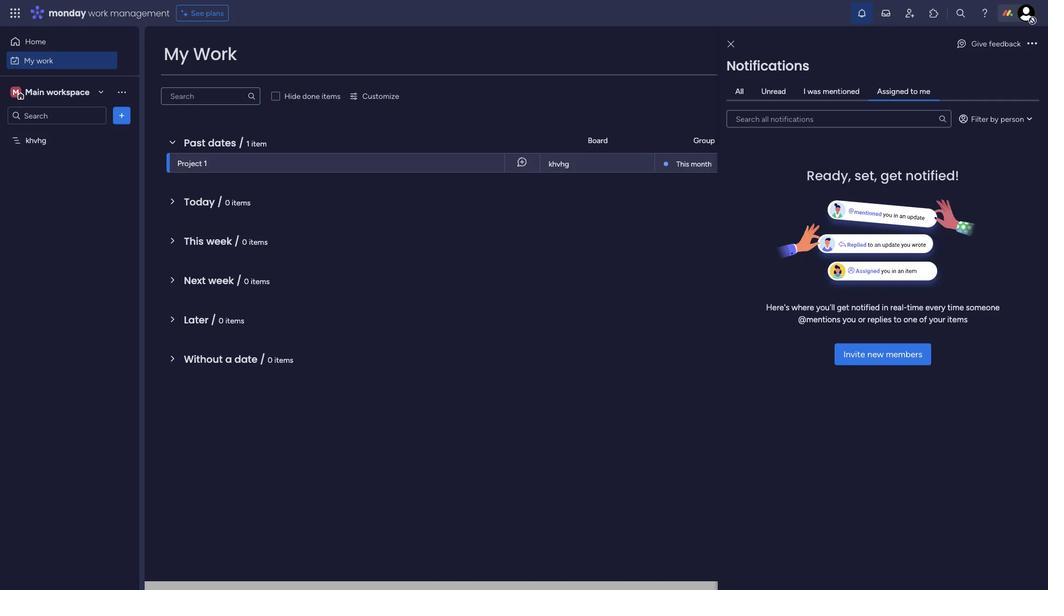 Task type: vqa. For each thing, say whether or not it's contained in the screenshot.
ON
yes



Task type: locate. For each thing, give the bounding box(es) containing it.
mentioned
[[823, 87, 860, 96]]

m
[[13, 87, 19, 97]]

1 vertical spatial search image
[[939, 114, 948, 123]]

real-
[[891, 302, 908, 312]]

select product image
[[10, 8, 21, 19]]

main workspace
[[25, 87, 90, 97]]

my for my work
[[164, 42, 189, 66]]

invite new members
[[844, 349, 923, 359]]

filter
[[972, 114, 989, 123]]

0 up next week / 0 items
[[242, 237, 247, 246]]

0 vertical spatial khvhg
[[26, 136, 46, 145]]

0 vertical spatial work
[[88, 7, 108, 19]]

my inside button
[[24, 56, 35, 65]]

choose the boards, columns and people you'd like to see
[[842, 78, 1036, 88]]

members
[[887, 349, 923, 359]]

column right priority
[[875, 210, 901, 219]]

a
[[225, 352, 232, 366]]

0 right date
[[268, 355, 273, 364]]

1 right project
[[204, 158, 207, 168]]

this up the next
[[184, 234, 204, 248]]

to inside main content
[[1015, 78, 1022, 88]]

this left month
[[677, 160, 690, 168]]

1 horizontal spatial work
[[88, 7, 108, 19]]

0 inside today / 0 items
[[225, 198, 230, 207]]

time
[[908, 302, 924, 312], [948, 302, 965, 312]]

main content
[[145, 26, 1049, 590]]

@mentions
[[799, 315, 841, 325]]

options image right feedback at the right of the page
[[1028, 40, 1038, 48]]

work right monday in the top left of the page
[[88, 7, 108, 19]]

1 vertical spatial this
[[184, 234, 204, 248]]

here's
[[767, 302, 790, 312]]

0
[[225, 198, 230, 207], [242, 237, 247, 246], [244, 276, 249, 286], [219, 316, 224, 325], [268, 355, 273, 364]]

workspace selection element
[[10, 86, 91, 100]]

2 horizontal spatial to
[[1015, 78, 1022, 88]]

0 inside without a date / 0 items
[[268, 355, 273, 364]]

0 vertical spatial column
[[867, 183, 893, 192]]

/ up next week / 0 items
[[235, 234, 240, 248]]

my down the home
[[24, 56, 35, 65]]

one
[[904, 315, 918, 325]]

time right every at the right bottom of page
[[948, 302, 965, 312]]

work
[[193, 42, 237, 66]]

monday
[[49, 7, 86, 19]]

week down today / 0 items
[[206, 234, 232, 248]]

0 vertical spatial 1
[[247, 139, 250, 148]]

week
[[206, 234, 232, 248], [208, 273, 234, 287]]

to inside here's where you'll get notified in real-time every time someone @mentions you or replies to one of your items
[[894, 315, 902, 325]]

0 horizontal spatial khvhg
[[26, 136, 46, 145]]

feedback
[[990, 39, 1022, 48]]

week right the next
[[208, 273, 234, 287]]

items down this week / 0 items
[[251, 276, 270, 286]]

invite members image
[[905, 8, 916, 19]]

search image inside search field
[[247, 92, 256, 101]]

of
[[920, 315, 928, 325]]

0 horizontal spatial get
[[838, 302, 850, 312]]

None search field
[[161, 87, 261, 105]]

or
[[859, 315, 866, 325]]

1 vertical spatial khvhg
[[549, 159, 570, 169]]

0 horizontal spatial work
[[36, 56, 53, 65]]

0 vertical spatial options image
[[1028, 40, 1038, 48]]

none search field inside main content
[[161, 87, 261, 105]]

work inside button
[[36, 56, 53, 65]]

1 horizontal spatial this
[[677, 160, 690, 168]]

search everything image
[[956, 8, 967, 19]]

column
[[867, 183, 893, 192], [875, 210, 901, 219]]

nov 15, 09:00 am
[[838, 158, 895, 167]]

0 vertical spatial this
[[677, 160, 690, 168]]

0 down this week / 0 items
[[244, 276, 249, 286]]

project 1
[[178, 158, 207, 168]]

notifications image
[[857, 8, 868, 19]]

dialog
[[718, 26, 1049, 590]]

board
[[588, 136, 608, 145]]

1 horizontal spatial time
[[948, 302, 965, 312]]

see
[[1024, 78, 1036, 88]]

date
[[235, 352, 258, 366]]

this for week
[[184, 234, 204, 248]]

1 vertical spatial column
[[875, 210, 901, 219]]

search image down and
[[939, 114, 948, 123]]

khvhg inside main content
[[549, 159, 570, 169]]

my
[[164, 42, 189, 66], [24, 56, 35, 65]]

you
[[843, 315, 857, 325]]

get up you
[[838, 302, 850, 312]]

project
[[178, 158, 202, 168]]

1 left item
[[247, 139, 250, 148]]

1 horizontal spatial get
[[881, 166, 903, 185]]

where
[[792, 302, 815, 312]]

i was mentioned
[[804, 87, 860, 96]]

today
[[184, 195, 215, 209]]

all
[[736, 87, 744, 96]]

to
[[1015, 78, 1022, 88], [911, 87, 919, 96], [894, 315, 902, 325]]

week for this
[[206, 234, 232, 248]]

new
[[868, 349, 885, 359]]

see plans button
[[176, 5, 229, 21]]

home
[[25, 37, 46, 46]]

me
[[920, 87, 931, 96]]

0 right later
[[219, 316, 224, 325]]

date
[[848, 183, 865, 192]]

0 horizontal spatial 1
[[204, 158, 207, 168]]

assigned to me
[[878, 87, 931, 96]]

/
[[239, 136, 244, 150], [218, 195, 223, 209], [235, 234, 240, 248], [237, 273, 242, 287], [211, 313, 216, 327], [260, 352, 265, 366]]

options image down workspace options icon
[[116, 110, 127, 121]]

items
[[322, 92, 341, 101], [232, 198, 251, 207], [249, 237, 268, 246], [251, 276, 270, 286], [948, 315, 968, 325], [226, 316, 245, 325], [275, 355, 294, 364]]

on
[[941, 159, 950, 168]]

1 vertical spatial work
[[36, 56, 53, 65]]

date column
[[848, 183, 893, 192]]

week for next
[[208, 273, 234, 287]]

get right the set,
[[881, 166, 903, 185]]

to down real-
[[894, 315, 902, 325]]

the
[[870, 78, 882, 88]]

0 horizontal spatial my
[[24, 56, 35, 65]]

workspace
[[46, 87, 90, 97]]

priority
[[848, 210, 873, 219]]

plans
[[206, 8, 224, 18]]

time up one
[[908, 302, 924, 312]]

items right date
[[275, 355, 294, 364]]

items right your
[[948, 315, 968, 325]]

1 vertical spatial week
[[208, 273, 234, 287]]

search image
[[247, 92, 256, 101], [939, 114, 948, 123]]

options image
[[1028, 40, 1038, 48], [116, 110, 127, 121]]

items inside today / 0 items
[[232, 198, 251, 207]]

column for priority column
[[875, 210, 901, 219]]

am
[[884, 158, 895, 167]]

None search field
[[727, 110, 952, 128]]

choose
[[842, 78, 868, 88]]

1 horizontal spatial khvhg
[[549, 159, 570, 169]]

next week / 0 items
[[184, 273, 270, 287]]

1 horizontal spatial my
[[164, 42, 189, 66]]

0 inside later / 0 items
[[219, 316, 224, 325]]

item
[[252, 139, 267, 148]]

1 vertical spatial get
[[838, 302, 850, 312]]

my left work
[[164, 42, 189, 66]]

0 horizontal spatial to
[[894, 315, 902, 325]]

to right like
[[1015, 78, 1022, 88]]

customize button
[[345, 87, 404, 105]]

0 horizontal spatial search image
[[247, 92, 256, 101]]

column right date
[[867, 183, 893, 192]]

dialog containing notifications
[[718, 26, 1049, 590]]

past dates / 1 item
[[184, 136, 267, 150]]

past
[[184, 136, 206, 150]]

to left me
[[911, 87, 919, 96]]

people
[[848, 101, 872, 110]]

work down the home
[[36, 56, 53, 65]]

khvhg
[[26, 136, 46, 145], [549, 159, 570, 169]]

1 vertical spatial options image
[[116, 110, 127, 121]]

search image left "hide"
[[247, 92, 256, 101]]

workspace options image
[[116, 86, 127, 97]]

1 horizontal spatial options image
[[1028, 40, 1038, 48]]

later / 0 items
[[184, 313, 245, 327]]

1 inside past dates / 1 item
[[247, 139, 250, 148]]

items up this week / 0 items
[[232, 198, 251, 207]]

items inside without a date / 0 items
[[275, 355, 294, 364]]

main content containing past dates /
[[145, 26, 1049, 590]]

0 right today
[[225, 198, 230, 207]]

hide done items
[[285, 92, 341, 101]]

0 horizontal spatial this
[[184, 234, 204, 248]]

search image for filter dashboard by text search box
[[247, 92, 256, 101]]

1 horizontal spatial search image
[[939, 114, 948, 123]]

items up next week / 0 items
[[249, 237, 268, 246]]

khvhg inside list box
[[26, 136, 46, 145]]

1 horizontal spatial 1
[[247, 139, 250, 148]]

month
[[692, 160, 712, 168]]

apps image
[[929, 8, 940, 19]]

0 horizontal spatial time
[[908, 302, 924, 312]]

0 vertical spatial week
[[206, 234, 232, 248]]

filter by person
[[972, 114, 1025, 123]]

work
[[88, 7, 108, 19], [36, 56, 53, 65]]

option
[[0, 131, 139, 133]]

invite
[[844, 349, 866, 359]]

0 vertical spatial search image
[[247, 92, 256, 101]]

inbox image
[[881, 8, 892, 19]]

in
[[883, 302, 889, 312]]

items right later
[[226, 316, 245, 325]]



Task type: describe. For each thing, give the bounding box(es) containing it.
workspace image
[[10, 86, 21, 98]]

items inside this week / 0 items
[[249, 237, 268, 246]]

it
[[952, 159, 957, 168]]

work for monday
[[88, 7, 108, 19]]

people
[[956, 78, 979, 88]]

khvhg link
[[547, 154, 648, 173]]

nov
[[838, 158, 851, 167]]

management
[[110, 7, 170, 19]]

items inside next week / 0 items
[[251, 276, 270, 286]]

working on it
[[911, 159, 957, 168]]

help image
[[980, 8, 991, 19]]

every
[[926, 302, 946, 312]]

khvhg list box
[[0, 129, 139, 297]]

items inside here's where you'll get notified in real-time every time someone @mentions you or replies to one of your items
[[948, 315, 968, 325]]

i
[[804, 87, 806, 96]]

/ right date
[[260, 352, 265, 366]]

you'd
[[981, 78, 1000, 88]]

working
[[911, 159, 940, 168]]

ready,
[[807, 166, 852, 185]]

1 horizontal spatial to
[[911, 87, 919, 96]]

/ right today
[[218, 195, 223, 209]]

give feedback
[[972, 39, 1022, 48]]

unread
[[762, 87, 787, 96]]

your
[[930, 315, 946, 325]]

my work button
[[7, 52, 117, 69]]

Filter dashboard by text search field
[[161, 87, 261, 105]]

2 time from the left
[[948, 302, 965, 312]]

someone
[[967, 302, 1001, 312]]

notifications
[[727, 57, 810, 75]]

0 inside this week / 0 items
[[242, 237, 247, 246]]

columns
[[910, 78, 939, 88]]

search image for "search all notifications" search field
[[939, 114, 948, 123]]

here's where you'll get notified in real-time every time someone @mentions you or replies to one of your items
[[767, 302, 1001, 325]]

you'll
[[817, 302, 836, 312]]

work for my
[[36, 56, 53, 65]]

was
[[808, 87, 822, 96]]

invite new members button
[[835, 343, 932, 365]]

replies
[[868, 315, 892, 325]]

Search all notifications search field
[[727, 110, 952, 128]]

my work
[[164, 42, 237, 66]]

boards
[[848, 128, 872, 137]]

see
[[191, 8, 204, 18]]

without a date / 0 items
[[184, 352, 294, 366]]

1 vertical spatial 1
[[204, 158, 207, 168]]

items inside later / 0 items
[[226, 316, 245, 325]]

Search in workspace field
[[23, 109, 91, 122]]

1 time from the left
[[908, 302, 924, 312]]

get inside here's where you'll get notified in real-time every time someone @mentions you or replies to one of your items
[[838, 302, 850, 312]]

0 horizontal spatial options image
[[116, 110, 127, 121]]

main
[[25, 87, 44, 97]]

next
[[184, 273, 206, 287]]

without
[[184, 352, 223, 366]]

see plans
[[191, 8, 224, 18]]

/ down this week / 0 items
[[237, 273, 242, 287]]

/ left item
[[239, 136, 244, 150]]

/ right later
[[211, 313, 216, 327]]

customize
[[363, 92, 400, 101]]

boards,
[[883, 78, 909, 88]]

this for month
[[677, 160, 690, 168]]

my for my work
[[24, 56, 35, 65]]

monday work management
[[49, 7, 170, 19]]

person
[[1001, 114, 1025, 123]]

this week / 0 items
[[184, 234, 268, 248]]

my work
[[24, 56, 53, 65]]

priority column
[[848, 210, 901, 219]]

hide
[[285, 92, 301, 101]]

0 inside next week / 0 items
[[244, 276, 249, 286]]

give
[[972, 39, 988, 48]]

set,
[[855, 166, 878, 185]]

dates
[[208, 136, 236, 150]]

group
[[694, 136, 716, 145]]

gary orlando image
[[1018, 4, 1036, 22]]

this month
[[677, 160, 712, 168]]

notified
[[852, 302, 881, 312]]

filter by person button
[[954, 110, 1040, 128]]

column for date column
[[867, 183, 893, 192]]

done
[[303, 92, 320, 101]]

items right done on the top left of the page
[[322, 92, 341, 101]]

and
[[941, 78, 954, 88]]

home button
[[7, 33, 117, 50]]

today / 0 items
[[184, 195, 251, 209]]

like
[[1002, 78, 1013, 88]]

notified!
[[906, 166, 960, 185]]

ready, set, get notified!
[[807, 166, 960, 185]]

give feedback button
[[953, 35, 1026, 52]]

0 vertical spatial get
[[881, 166, 903, 185]]

by
[[991, 114, 999, 123]]



